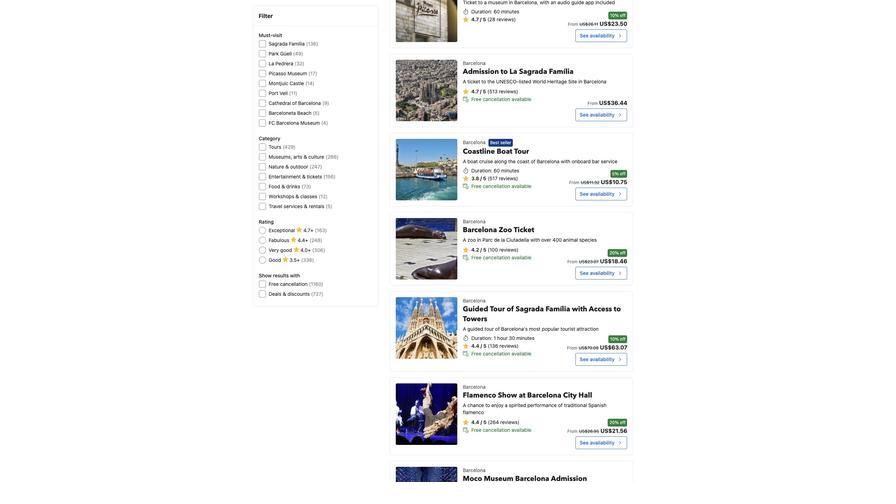 Task type: locate. For each thing, give the bounding box(es) containing it.
minutes for us$23.50
[[501, 8, 519, 14]]

0 horizontal spatial tour
[[490, 304, 505, 314]]

from left us$26.95
[[567, 429, 578, 434]]

a inside barcelona flamenco show at barcelona city hall a chance to enjoy a spirited performance of traditional spanish flamenco
[[463, 402, 466, 408]]

20% off from us$23.07 us$18.46
[[567, 250, 627, 264]]

2 see from the top
[[580, 112, 589, 118]]

cancellation down the 4.2 / 5 (100 reviews)
[[483, 255, 510, 261]]

off inside 5% off from us$11.32 us$10.75
[[620, 171, 626, 176]]

travel services & rentals (5)
[[269, 203, 332, 209]]

6 see availability from the top
[[580, 440, 615, 446]]

(49)
[[293, 51, 303, 57]]

free
[[471, 96, 481, 102], [471, 183, 481, 189], [471, 255, 481, 261], [269, 281, 279, 287], [471, 351, 481, 357], [471, 427, 481, 433]]

from inside 10% off from us$70.08 us$63.07
[[567, 345, 577, 351]]

nature
[[269, 164, 284, 170]]

1 horizontal spatial show
[[498, 391, 517, 400]]

4 availability from the top
[[590, 270, 615, 276]]

(517
[[488, 175, 498, 181]]

drinks
[[286, 184, 300, 190]]

1 60 from the top
[[494, 8, 500, 14]]

availability for coastline boat tour
[[590, 191, 615, 197]]

& right arts
[[304, 154, 307, 160]]

results
[[273, 273, 289, 279]]

1 off from the top
[[620, 13, 626, 18]]

5 for (264 reviews)
[[483, 419, 487, 425]]

sagrada for guided
[[516, 304, 544, 314]]

& up (73)
[[302, 174, 306, 180]]

a left chance
[[463, 402, 466, 408]]

barcelona link
[[390, 461, 633, 482]]

flamenco show at barcelona city hall image
[[396, 384, 457, 445]]

from inside 5% off from us$11.32 us$10.75
[[569, 180, 579, 185]]

availability down 5% off from us$11.32 us$10.75
[[590, 191, 615, 197]]

of right tour
[[495, 326, 500, 332]]

2 10% from the top
[[610, 337, 619, 342]]

(264
[[488, 419, 499, 425]]

família inside barcelona admission to la sagrada família a ticket to the unesco-listed world heritage site in barcelona
[[549, 67, 574, 76]]

tour up coast
[[514, 147, 529, 156]]

from
[[568, 21, 578, 27], [588, 101, 598, 106], [569, 180, 579, 185], [567, 259, 578, 264], [567, 345, 577, 351], [567, 429, 578, 434]]

spirited
[[509, 402, 526, 408]]

free cancellation available for zoo
[[471, 255, 531, 261]]

reviews) right (517
[[499, 175, 518, 181]]

minutes for us$10.75
[[501, 168, 519, 174]]

reviews) for 3.8 / 5 (517 reviews)
[[499, 175, 518, 181]]

to right access
[[614, 304, 621, 314]]

the inside barcelona admission to la sagrada família a ticket to the unesco-listed world heritage site in barcelona
[[487, 78, 495, 84]]

família inside "barcelona guided tour of sagrada família with access to towers a guided tour of barcelona's most popular tourist attraction"
[[546, 304, 570, 314]]

duration: down guided
[[471, 335, 492, 341]]

tours (429)
[[269, 144, 296, 150]]

in right zoo
[[477, 237, 481, 243]]

güell
[[280, 51, 292, 57]]

1 a from the top
[[463, 78, 466, 84]]

see down "us$70.08" at bottom right
[[580, 356, 589, 362]]

barcelona's
[[501, 326, 528, 332]]

off for coastline boat tour
[[620, 171, 626, 176]]

minutes up 4.7 / 5 (28 reviews)
[[501, 8, 519, 14]]

/ left (28 on the right top of the page
[[480, 16, 482, 22]]

(266)
[[326, 154, 339, 160]]

free cancellation available down "3.8 / 5 (517 reviews)"
[[471, 183, 531, 189]]

barcelona inside "barcelona guided tour of sagrada família with access to towers a guided tour of barcelona's most popular tourist attraction"
[[463, 298, 486, 304]]

tour inside coastline boat tour a boat cruise along the coast of barcelona with onboard bar service
[[514, 147, 529, 156]]

coastline
[[463, 147, 495, 156]]

(247)
[[310, 164, 322, 170]]

entertainment & tickets (156)
[[269, 174, 336, 180]]

of inside coastline boat tour a boat cruise along the coast of barcelona with onboard bar service
[[531, 158, 535, 164]]

fabulous
[[269, 237, 289, 243]]

4.7 left (28 on the right top of the page
[[471, 16, 479, 22]]

free cancellation available down 4.4 / 5 (264 reviews)
[[471, 427, 531, 433]]

5 for (517 reviews)
[[483, 175, 486, 181]]

1 vertical spatial tour
[[490, 304, 505, 314]]

off for guided tour of sagrada família with access to towers
[[620, 337, 626, 342]]

família up the 'heritage'
[[549, 67, 574, 76]]

from for barcelona zoo ticket
[[567, 259, 578, 264]]

cancellation up deals & discounts (727)
[[280, 281, 308, 287]]

4.4+
[[298, 237, 308, 243]]

guided tour of sagrada família with access to towers image
[[396, 297, 457, 359]]

2 availability from the top
[[590, 112, 615, 118]]

& for entertainment & tickets
[[302, 174, 306, 180]]

(28
[[487, 16, 495, 22]]

the inside coastline boat tour a boat cruise along the coast of barcelona with onboard bar service
[[508, 158, 516, 164]]

tour inside "barcelona guided tour of sagrada família with access to towers a guided tour of barcelona's most popular tourist attraction"
[[490, 304, 505, 314]]

2 duration: from the top
[[471, 168, 492, 174]]

1 10% from the top
[[610, 13, 619, 18]]

(5) down (12)
[[326, 203, 332, 209]]

in right "site"
[[578, 78, 582, 84]]

availability down from us$36.44
[[590, 112, 615, 118]]

reviews) for 4.4 / 5 (136 reviews)
[[499, 343, 519, 349]]

0 vertical spatial show
[[259, 273, 272, 279]]

(429)
[[283, 144, 296, 150]]

off up us$18.46
[[620, 250, 626, 256]]

see down us$23.07
[[580, 270, 589, 276]]

4.4 for 4.4 / 5 (136 reviews)
[[471, 343, 479, 349]]

from inside 10% off from us$26.11 us$23.50
[[568, 21, 578, 27]]

0 vertical spatial 60
[[494, 8, 500, 14]]

from left us$11.32 on the top
[[569, 180, 579, 185]]

off for flamenco show at barcelona city hall
[[620, 420, 626, 425]]

montjuic
[[269, 80, 288, 86]]

city
[[563, 391, 577, 400]]

&
[[304, 154, 307, 160], [285, 164, 289, 170], [302, 174, 306, 180], [282, 184, 285, 190], [296, 193, 299, 200], [304, 203, 307, 209], [283, 291, 286, 297]]

with left access
[[572, 304, 587, 314]]

see availability down us$11.32 on the top
[[580, 191, 615, 197]]

sagrada inside "barcelona guided tour of sagrada família with access to towers a guided tour of barcelona's most popular tourist attraction"
[[516, 304, 544, 314]]

with inside coastline boat tour a boat cruise along the coast of barcelona with onboard bar service
[[561, 158, 570, 164]]

1 20% from the top
[[610, 250, 619, 256]]

off inside the 20% off from us$26.95 us$21.56
[[620, 420, 626, 425]]

of left the traditional
[[558, 402, 563, 408]]

1 vertical spatial (5)
[[326, 203, 332, 209]]

20%
[[610, 250, 619, 256], [610, 420, 619, 425]]

& up travel services & rentals (5)
[[296, 193, 299, 200]]

5 for (136 reviews)
[[483, 343, 487, 349]]

service
[[601, 158, 617, 164]]

(73)
[[302, 184, 311, 190]]

4 available from the top
[[512, 351, 531, 357]]

1 vertical spatial 60
[[494, 168, 500, 174]]

3 available from the top
[[512, 255, 531, 261]]

/
[[480, 16, 482, 22], [480, 88, 482, 94], [480, 175, 482, 181], [480, 247, 482, 253], [481, 343, 482, 349], [481, 419, 482, 425]]

0 vertical spatial in
[[578, 78, 582, 84]]

museum
[[288, 70, 307, 76], [300, 120, 320, 126]]

1 free cancellation available from the top
[[471, 96, 531, 102]]

1 duration: 60 minutes from the top
[[471, 8, 519, 14]]

see down us$26.11
[[580, 32, 589, 38]]

2 4.7 from the top
[[471, 88, 479, 94]]

duration: 60 minutes up 4.7 / 5 (28 reviews)
[[471, 8, 519, 14]]

free cancellation available down 4.4 / 5 (136 reviews)
[[471, 351, 531, 357]]

& right deals
[[283, 291, 286, 297]]

1 vertical spatial família
[[546, 304, 570, 314]]

to inside "barcelona guided tour of sagrada família with access to towers a guided tour of barcelona's most popular tourist attraction"
[[614, 304, 621, 314]]

chance
[[467, 402, 484, 408]]

reviews) for 4.7 / 5 (513 reviews)
[[499, 88, 518, 94]]

0 vertical spatial 10%
[[610, 13, 619, 18]]

& up 'entertainment' at the top
[[285, 164, 289, 170]]

10% inside 10% off from us$70.08 us$63.07
[[610, 337, 619, 342]]

barcelona inside coastline boat tour a boat cruise along the coast of barcelona with onboard bar service
[[537, 158, 560, 164]]

(156)
[[324, 174, 336, 180]]

off inside 20% off from us$23.07 us$18.46
[[620, 250, 626, 256]]

see availability down us$26.95
[[580, 440, 615, 446]]

vell
[[280, 90, 288, 96]]

museum up castle
[[288, 70, 307, 76]]

4.7
[[471, 16, 479, 22], [471, 88, 479, 94]]

1 vertical spatial 10%
[[610, 337, 619, 342]]

see down us$11.32 on the top
[[580, 191, 589, 197]]

20% for flamenco show at barcelona city hall
[[610, 420, 619, 425]]

with left over
[[530, 237, 540, 243]]

admission to the museu picasso image
[[396, 0, 457, 42]]

5 availability from the top
[[590, 356, 615, 362]]

sagrada up world
[[519, 67, 547, 76]]

unesco-
[[496, 78, 519, 84]]

availability for flamenco show at barcelona city hall
[[590, 440, 615, 446]]

5 a from the top
[[463, 402, 466, 408]]

60 up "3.8 / 5 (517 reviews)"
[[494, 168, 500, 174]]

duration: 60 minutes for us$10.75
[[471, 168, 519, 174]]

4.0+
[[300, 247, 311, 253]]

a left guided
[[463, 326, 466, 332]]

a left the boat
[[463, 158, 466, 164]]

reviews) down la
[[499, 247, 518, 253]]

off up us$63.07
[[620, 337, 626, 342]]

free cancellation available for show
[[471, 427, 531, 433]]

1 vertical spatial sagrada
[[519, 67, 547, 76]]

guided
[[467, 326, 483, 332]]

a inside barcelona barcelona zoo ticket a zoo in parc de la ciutadella with over 400 animal species
[[463, 237, 466, 243]]

2 available from the top
[[512, 183, 531, 189]]

20% inside 20% off from us$23.07 us$18.46
[[610, 250, 619, 256]]

moco museum barcelona admission image
[[396, 467, 457, 482]]

0 vertical spatial 4.7
[[471, 16, 479, 22]]

5 see availability from the top
[[580, 356, 615, 362]]

reviews) down unesco-
[[499, 88, 518, 94]]

of up barcelona's
[[507, 304, 514, 314]]

0 vertical spatial tour
[[514, 147, 529, 156]]

60
[[494, 8, 500, 14], [494, 168, 500, 174]]

5 for (100 reviews)
[[483, 247, 486, 253]]

reviews) right (28 on the right top of the page
[[497, 16, 516, 22]]

4.7 for 4.7 / 5 (28 reviews)
[[471, 16, 479, 22]]

1 vertical spatial duration: 60 minutes
[[471, 168, 519, 174]]

montjuic castle (14)
[[269, 80, 314, 86]]

1 see from the top
[[580, 32, 589, 38]]

(513
[[487, 88, 498, 94]]

3 duration: from the top
[[471, 335, 492, 341]]

reviews) for 4.2 / 5 (100 reviews)
[[499, 247, 518, 253]]

see availability for barcelona zoo ticket
[[580, 270, 615, 276]]

from for flamenco show at barcelona city hall
[[567, 429, 578, 434]]

availability for barcelona zoo ticket
[[590, 270, 615, 276]]

from left us$36.44
[[588, 101, 598, 106]]

0 horizontal spatial (5)
[[313, 110, 320, 116]]

1 vertical spatial 4.4
[[471, 419, 479, 425]]

picasso museum (17)
[[269, 70, 317, 76]]

5 off from the top
[[620, 420, 626, 425]]

a left zoo
[[463, 237, 466, 243]]

1 available from the top
[[512, 96, 531, 102]]

of inside barcelona flamenco show at barcelona city hall a chance to enjoy a spirited performance of traditional spanish flamenco
[[558, 402, 563, 408]]

the up (513
[[487, 78, 495, 84]]

us$63.07
[[600, 344, 627, 351]]

2 60 from the top
[[494, 168, 500, 174]]

minutes
[[501, 8, 519, 14], [501, 168, 519, 174], [516, 335, 535, 341]]

sagrada down visit
[[269, 41, 288, 47]]

3 see availability from the top
[[580, 191, 615, 197]]

0 vertical spatial duration: 60 minutes
[[471, 8, 519, 14]]

minutes down most
[[516, 335, 535, 341]]

from inside 20% off from us$23.07 us$18.46
[[567, 259, 578, 264]]

1 horizontal spatial la
[[510, 67, 517, 76]]

4 a from the top
[[463, 326, 466, 332]]

coastline boat tour image
[[396, 139, 457, 200]]

1 see availability from the top
[[580, 32, 615, 38]]

see for barcelona zoo ticket
[[580, 270, 589, 276]]

see down from us$36.44
[[580, 112, 589, 118]]

0 vertical spatial 4.4
[[471, 343, 479, 349]]

over
[[541, 237, 551, 243]]

10% inside 10% off from us$26.11 us$23.50
[[610, 13, 619, 18]]

availability for admission to la sagrada família
[[590, 112, 615, 118]]

with inside "barcelona guided tour of sagrada família with access to towers a guided tour of barcelona's most popular tourist attraction"
[[572, 304, 587, 314]]

4 free cancellation available from the top
[[471, 351, 531, 357]]

1 vertical spatial 4.7
[[471, 88, 479, 94]]

60 for us$23.50
[[494, 8, 500, 14]]

from inside the 20% off from us$26.95 us$21.56
[[567, 429, 578, 434]]

available down 30
[[512, 351, 531, 357]]

& down classes
[[304, 203, 307, 209]]

0 vertical spatial duration:
[[471, 8, 492, 14]]

/ right 4.2
[[480, 247, 482, 253]]

10% off from us$70.08 us$63.07
[[567, 337, 627, 351]]

arts
[[293, 154, 302, 160]]

available down ciutadella
[[512, 255, 531, 261]]

1 vertical spatial in
[[477, 237, 481, 243]]

1 vertical spatial show
[[498, 391, 517, 400]]

1 horizontal spatial the
[[508, 158, 516, 164]]

duration: for barcelona
[[471, 335, 492, 341]]

1 horizontal spatial tour
[[514, 147, 529, 156]]

attraction
[[577, 326, 599, 332]]

most
[[529, 326, 541, 332]]

see availability for coastline boat tour
[[580, 191, 615, 197]]

us$26.95
[[579, 429, 599, 434]]

1 vertical spatial the
[[508, 158, 516, 164]]

duration:
[[471, 8, 492, 14], [471, 168, 492, 174], [471, 335, 492, 341]]

2 vertical spatial sagrada
[[516, 304, 544, 314]]

1 4.7 from the top
[[471, 16, 479, 22]]

museum down "beach" at the left of the page
[[300, 120, 320, 126]]

access
[[589, 304, 612, 314]]

2 20% from the top
[[610, 420, 619, 425]]

5 available from the top
[[512, 427, 531, 433]]

5 left (517
[[483, 175, 486, 181]]

deals
[[269, 291, 281, 297]]

3 availability from the top
[[590, 191, 615, 197]]

0 vertical spatial museum
[[288, 70, 307, 76]]

availability for guided tour of sagrada família with access to towers
[[590, 356, 615, 362]]

1 4.4 from the top
[[471, 343, 479, 349]]

2 duration: 60 minutes from the top
[[471, 168, 519, 174]]

workshops & classes (12)
[[269, 193, 328, 200]]

5 left (100 on the right bottom
[[483, 247, 486, 253]]

3 a from the top
[[463, 237, 466, 243]]

0 horizontal spatial la
[[269, 60, 274, 67]]

5 for (28 reviews)
[[483, 16, 486, 22]]

a
[[463, 78, 466, 84], [463, 158, 466, 164], [463, 237, 466, 243], [463, 326, 466, 332], [463, 402, 466, 408]]

availability down us$23.50
[[590, 32, 615, 38]]

família for la
[[549, 67, 574, 76]]

to
[[501, 67, 508, 76], [482, 78, 486, 84], [614, 304, 621, 314], [485, 402, 490, 408]]

0 horizontal spatial in
[[477, 237, 481, 243]]

0 vertical spatial 20%
[[610, 250, 619, 256]]

0 vertical spatial família
[[549, 67, 574, 76]]

1 vertical spatial 20%
[[610, 420, 619, 425]]

with left onboard on the top of page
[[561, 158, 570, 164]]

park güell (49)
[[269, 51, 303, 57]]

1 horizontal spatial in
[[578, 78, 582, 84]]

/ for (517
[[480, 175, 482, 181]]

to inside barcelona flamenco show at barcelona city hall a chance to enjoy a spirited performance of traditional spanish flamenco
[[485, 402, 490, 408]]

spanish
[[588, 402, 606, 408]]

0 vertical spatial minutes
[[501, 8, 519, 14]]

2 vertical spatial duration:
[[471, 335, 492, 341]]

2 a from the top
[[463, 158, 466, 164]]

availability down the 20% off from us$26.95 us$21.56
[[590, 440, 615, 446]]

see for coastline boat tour
[[580, 191, 589, 197]]

from inside from us$36.44
[[588, 101, 598, 106]]

2 off from the top
[[620, 171, 626, 176]]

world
[[533, 78, 546, 84]]

1 vertical spatial minutes
[[501, 168, 519, 174]]

to left enjoy at bottom right
[[485, 402, 490, 408]]

la inside barcelona admission to la sagrada família a ticket to the unesco-listed world heritage site in barcelona
[[510, 67, 517, 76]]

cancellation down 4.7 / 5 (513 reviews)
[[483, 96, 510, 102]]

tour up tour
[[490, 304, 505, 314]]

20% inside the 20% off from us$26.95 us$21.56
[[610, 420, 619, 425]]

see for admission to la sagrada família
[[580, 112, 589, 118]]

5 free cancellation available from the top
[[471, 427, 531, 433]]

food
[[269, 184, 280, 190]]

minutes down along
[[501, 168, 519, 174]]

free down 4.4 / 5 (136 reviews)
[[471, 351, 481, 357]]

5 see from the top
[[580, 356, 589, 362]]

4 see from the top
[[580, 270, 589, 276]]

entertainment
[[269, 174, 301, 180]]

la down park
[[269, 60, 274, 67]]

5 for (513 reviews)
[[483, 88, 486, 94]]

família for of
[[546, 304, 570, 314]]

0 horizontal spatial the
[[487, 78, 495, 84]]

enjoy
[[491, 402, 504, 408]]

show left results
[[259, 273, 272, 279]]

1 vertical spatial duration:
[[471, 168, 492, 174]]

& for nature & outdoor
[[285, 164, 289, 170]]

available down spirited
[[512, 427, 531, 433]]

/ for (136
[[481, 343, 482, 349]]

from left "us$70.08" at bottom right
[[567, 345, 577, 351]]

(136)
[[306, 41, 318, 47]]

us$10.75
[[601, 179, 627, 185]]

/ for (100
[[480, 247, 482, 253]]

4.7 / 5 (28 reviews)
[[471, 16, 516, 22]]

sagrada inside barcelona admission to la sagrada família a ticket to the unesco-listed world heritage site in barcelona
[[519, 67, 547, 76]]

6 see from the top
[[580, 440, 589, 446]]

available down coast
[[512, 183, 531, 189]]

availability down us$18.46
[[590, 270, 615, 276]]

of up "barceloneta beach (5)"
[[292, 100, 297, 106]]

free up deals
[[269, 281, 279, 287]]

barceloneta beach (5)
[[269, 110, 320, 116]]

free down ticket
[[471, 96, 481, 102]]

rating
[[259, 219, 274, 225]]

2 4.4 from the top
[[471, 419, 479, 425]]

off right 5%
[[620, 171, 626, 176]]

4.7 / 5 (513 reviews)
[[471, 88, 518, 94]]

off inside 10% off from us$70.08 us$63.07
[[620, 337, 626, 342]]

travel
[[269, 203, 282, 209]]

3 off from the top
[[620, 250, 626, 256]]

show up a
[[498, 391, 517, 400]]

see availability down us$23.07
[[580, 270, 615, 276]]

(248)
[[310, 237, 322, 243]]

from us$36.44
[[588, 100, 627, 106]]

with inside barcelona barcelona zoo ticket a zoo in parc de la ciutadella with over 400 animal species
[[530, 237, 540, 243]]

/ left "(136"
[[481, 343, 482, 349]]

coastline boat tour a boat cruise along the coast of barcelona with onboard bar service
[[463, 147, 617, 164]]

us$70.08
[[579, 345, 599, 351]]

4 off from the top
[[620, 337, 626, 342]]

6 availability from the top
[[590, 440, 615, 446]]

& right food
[[282, 184, 285, 190]]

(5) right "beach" at the left of the page
[[313, 110, 320, 116]]

availability down us$63.07
[[590, 356, 615, 362]]

3 free cancellation available from the top
[[471, 255, 531, 261]]

la
[[501, 237, 505, 243]]

zoo
[[467, 237, 476, 243]]

4 see availability from the top
[[580, 270, 615, 276]]

0 vertical spatial the
[[487, 78, 495, 84]]

4.4 down guided
[[471, 343, 479, 349]]

/ for (513
[[480, 88, 482, 94]]

4.4 down flamenco
[[471, 419, 479, 425]]

site
[[568, 78, 577, 84]]

see availability down "us$70.08" at bottom right
[[580, 356, 615, 362]]

/ left (513
[[480, 88, 482, 94]]

reviews) down 30
[[499, 343, 519, 349]]

a left ticket
[[463, 78, 466, 84]]

/ left (264
[[481, 419, 482, 425]]

see availability down us$26.11
[[580, 32, 615, 38]]

60 up 4.7 / 5 (28 reviews)
[[494, 8, 500, 14]]

2 see availability from the top
[[580, 112, 615, 118]]

free cancellation available down 4.7 / 5 (513 reviews)
[[471, 96, 531, 102]]

see down us$26.95
[[580, 440, 589, 446]]

1
[[494, 335, 496, 341]]

3 see from the top
[[580, 191, 589, 197]]

reviews) for 4.7 / 5 (28 reviews)
[[497, 16, 516, 22]]

available down 'listed'
[[512, 96, 531, 102]]



Task type: vqa. For each thing, say whether or not it's contained in the screenshot.
'PERFORMANCE'
yes



Task type: describe. For each thing, give the bounding box(es) containing it.
culture
[[308, 154, 324, 160]]

400
[[553, 237, 562, 243]]

(727)
[[311, 291, 323, 297]]

exceptional
[[269, 227, 295, 233]]

along
[[494, 158, 507, 164]]

2 vertical spatial minutes
[[516, 335, 535, 341]]

admission to la sagrada família image
[[396, 60, 457, 121]]

reviews) for 4.4 / 5 (264 reviews)
[[500, 419, 519, 425]]

sagrada for admission
[[519, 67, 547, 76]]

available for at
[[512, 427, 531, 433]]

discounts
[[288, 291, 310, 297]]

a inside coastline boat tour a boat cruise along the coast of barcelona with onboard bar service
[[463, 158, 466, 164]]

cancellation down 4.4 / 5 (264 reviews)
[[483, 427, 510, 433]]

duration: 60 minutes for us$23.50
[[471, 8, 519, 14]]

boat
[[467, 158, 478, 164]]

tour for guided
[[490, 304, 505, 314]]

seller
[[500, 140, 511, 145]]

/ for (28
[[480, 16, 482, 22]]

us$36.44
[[599, 100, 627, 106]]

(17)
[[308, 70, 317, 76]]

fc barcelona museum (4)
[[269, 120, 328, 126]]

60 for us$10.75
[[494, 168, 500, 174]]

tickets
[[307, 174, 322, 180]]

us$23.50
[[600, 20, 627, 27]]

off for barcelona zoo ticket
[[620, 250, 626, 256]]

(306)
[[312, 247, 325, 253]]

animal
[[563, 237, 578, 243]]

heritage
[[547, 78, 567, 84]]

admission
[[463, 67, 499, 76]]

free cancellation available for to
[[471, 96, 531, 102]]

to up unesco-
[[501, 67, 508, 76]]

workshops
[[269, 193, 294, 200]]

4.7 for 4.7 / 5 (513 reviews)
[[471, 88, 479, 94]]

in inside barcelona barcelona zoo ticket a zoo in parc de la ciutadella with over 400 animal species
[[477, 237, 481, 243]]

from for coastline boat tour
[[569, 180, 579, 185]]

cancellation down "3.8 / 5 (517 reviews)"
[[483, 183, 510, 189]]

park
[[269, 51, 279, 57]]

/ for (264
[[481, 419, 482, 425]]

barceloneta
[[269, 110, 296, 116]]

sagrada familia (136)
[[269, 41, 318, 47]]

must-
[[259, 32, 273, 38]]

to right ticket
[[482, 78, 486, 84]]

cathedral
[[269, 100, 291, 106]]

rentals
[[309, 203, 324, 209]]

cancellation down 4.4 / 5 (136 reviews)
[[483, 351, 510, 357]]

services
[[284, 203, 303, 209]]

good
[[280, 247, 292, 253]]

4.4 / 5 (136 reviews)
[[471, 343, 519, 349]]

available for ticket
[[512, 255, 531, 261]]

free down flamenco
[[471, 427, 481, 433]]

& for workshops & classes
[[296, 193, 299, 200]]

show results with
[[259, 273, 300, 279]]

us$23.07
[[579, 259, 599, 264]]

tour for boat
[[514, 147, 529, 156]]

port
[[269, 90, 278, 96]]

barcelona admission to la sagrada família a ticket to the unesco-listed world heritage site in barcelona
[[463, 60, 606, 84]]

4.2
[[471, 247, 479, 253]]

a
[[505, 402, 508, 408]]

see availability for guided tour of sagrada família with access to towers
[[580, 356, 615, 362]]

a inside barcelona admission to la sagrada família a ticket to the unesco-listed world heritage site in barcelona
[[463, 78, 466, 84]]

1 duration: from the top
[[471, 8, 492, 14]]

10% for us$63.07
[[610, 337, 619, 342]]

10% off from us$26.11 us$23.50
[[568, 13, 627, 27]]

see availability for admission to la sagrada família
[[580, 112, 615, 118]]

3.5+ (336)
[[290, 257, 314, 263]]

flamenco
[[463, 391, 496, 400]]

classes
[[300, 193, 317, 200]]

category
[[259, 135, 280, 141]]

barcelona zoo ticket image
[[396, 218, 457, 280]]

& for deals & discounts
[[283, 291, 286, 297]]

4.4 for 4.4 / 5 (264 reviews)
[[471, 419, 479, 425]]

3.8 / 5 (517 reviews)
[[471, 175, 518, 181]]

0 horizontal spatial show
[[259, 273, 272, 279]]

1 vertical spatial museum
[[300, 120, 320, 126]]

4.7+
[[303, 227, 313, 233]]

species
[[579, 237, 597, 243]]

performance
[[527, 402, 557, 408]]

a inside "barcelona guided tour of sagrada família with access to towers a guided tour of barcelona's most popular tourist attraction"
[[463, 326, 466, 332]]

1 horizontal spatial (5)
[[326, 203, 332, 209]]

cathedral of barcelona (9)
[[269, 100, 329, 106]]

2 free cancellation available from the top
[[471, 183, 531, 189]]

traditional
[[564, 402, 587, 408]]

coast
[[517, 158, 529, 164]]

cruise
[[479, 158, 493, 164]]

(163)
[[315, 227, 327, 233]]

available for la
[[512, 96, 531, 102]]

from for guided tour of sagrada família with access to towers
[[567, 345, 577, 351]]

see for flamenco show at barcelona city hall
[[580, 440, 589, 446]]

20% for barcelona zoo ticket
[[610, 250, 619, 256]]

us$26.11
[[580, 21, 598, 27]]

(336)
[[301, 257, 314, 263]]

ticket
[[514, 225, 534, 235]]

very
[[269, 247, 279, 253]]

off inside 10% off from us$26.11 us$23.50
[[620, 13, 626, 18]]

1 availability from the top
[[590, 32, 615, 38]]

best
[[490, 140, 499, 145]]

bar
[[592, 158, 600, 164]]

5% off from us$11.32 us$10.75
[[569, 171, 627, 185]]

duration: 1 hour 30 minutes
[[471, 335, 535, 341]]

towers
[[463, 314, 487, 324]]

0 vertical spatial (5)
[[313, 110, 320, 116]]

duration: for coastline
[[471, 168, 492, 174]]

barcelona flamenco show at barcelona city hall a chance to enjoy a spirited performance of traditional spanish flamenco
[[463, 384, 606, 415]]

show inside barcelona flamenco show at barcelona city hall a chance to enjoy a spirited performance of traditional spanish flamenco
[[498, 391, 517, 400]]

10% for us$23.50
[[610, 13, 619, 18]]

in inside barcelona admission to la sagrada família a ticket to the unesco-listed world heritage site in barcelona
[[578, 78, 582, 84]]

& for food & drinks
[[282, 184, 285, 190]]

ticket
[[467, 78, 480, 84]]

see for guided tour of sagrada família with access to towers
[[580, 356, 589, 362]]

food & drinks (73)
[[269, 184, 311, 190]]

listed
[[519, 78, 531, 84]]

3.8
[[471, 175, 479, 181]]

best seller
[[490, 140, 511, 145]]

5%
[[612, 171, 619, 176]]

barcelona barcelona zoo ticket a zoo in parc de la ciutadella with over 400 animal species
[[463, 218, 597, 243]]

free down 4.2
[[471, 255, 481, 261]]

familia
[[289, 41, 305, 47]]

20% off from us$26.95 us$21.56
[[567, 420, 627, 434]]

with up free cancellation (1160)
[[290, 273, 300, 279]]

visit
[[273, 32, 282, 38]]

see availability for flamenco show at barcelona city hall
[[580, 440, 615, 446]]

30
[[509, 335, 515, 341]]

castle
[[290, 80, 304, 86]]

(1160)
[[309, 281, 323, 287]]

free down "3.8"
[[471, 183, 481, 189]]

nature & outdoor (247)
[[269, 164, 322, 170]]

4.4+ (248)
[[298, 237, 322, 243]]

guided
[[463, 304, 488, 314]]

0 vertical spatial sagrada
[[269, 41, 288, 47]]

port vell (11)
[[269, 90, 297, 96]]



